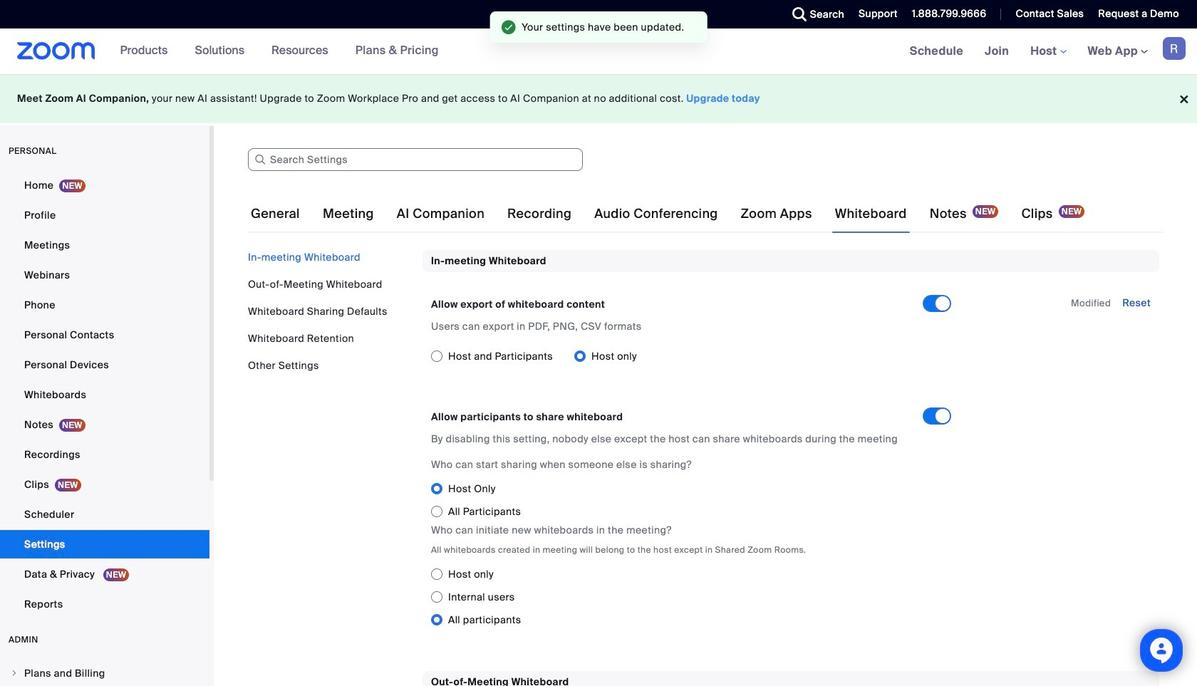 Task type: locate. For each thing, give the bounding box(es) containing it.
menu item
[[0, 660, 210, 686]]

profile picture image
[[1163, 37, 1186, 60]]

1 vertical spatial option group
[[431, 478, 963, 523]]

footer
[[0, 74, 1197, 123]]

zoom logo image
[[17, 42, 95, 60]]

personal menu menu
[[0, 171, 210, 620]]

success image
[[502, 20, 516, 34]]

menu bar
[[248, 250, 412, 373]]

0 vertical spatial option group
[[431, 345, 923, 368]]

banner
[[0, 29, 1197, 75]]

1 option group from the top
[[431, 345, 923, 368]]

right image
[[10, 669, 19, 678]]

2 vertical spatial option group
[[431, 563, 963, 632]]

option group
[[431, 345, 923, 368], [431, 478, 963, 523], [431, 563, 963, 632]]



Task type: describe. For each thing, give the bounding box(es) containing it.
tabs of my account settings page tab list
[[248, 194, 1088, 234]]

3 option group from the top
[[431, 563, 963, 632]]

meetings navigation
[[899, 29, 1197, 75]]

product information navigation
[[109, 29, 450, 74]]

2 option group from the top
[[431, 478, 963, 523]]

Search Settings text field
[[248, 148, 583, 171]]

in-meeting whiteboard element
[[423, 250, 1160, 649]]



Task type: vqa. For each thing, say whether or not it's contained in the screenshot.
window new image
no



